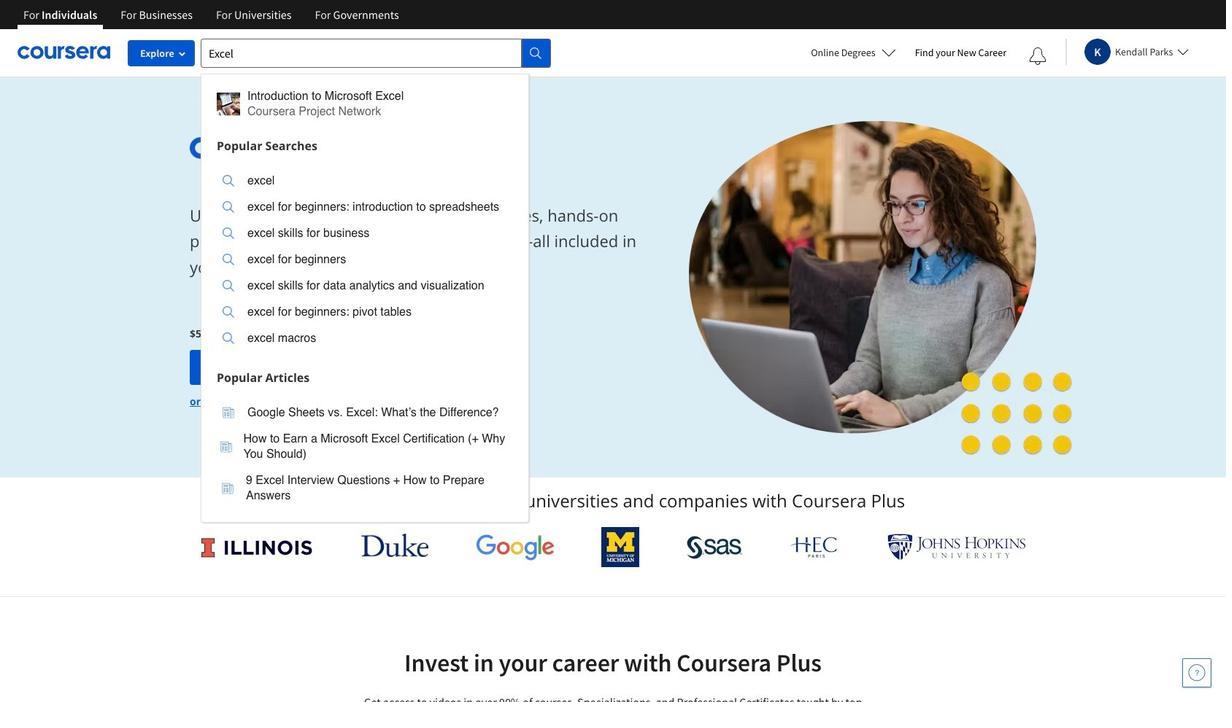Task type: describe. For each thing, give the bounding box(es) containing it.
university of michigan image
[[602, 528, 640, 568]]

hec paris image
[[789, 533, 840, 563]]

banner navigation
[[12, 0, 411, 29]]

1 list box from the top
[[201, 159, 528, 365]]

duke university image
[[361, 534, 429, 558]]

sas image
[[687, 536, 742, 559]]

university of illinois at urbana-champaign image
[[200, 536, 314, 559]]



Task type: locate. For each thing, give the bounding box(es) containing it.
What do you want to learn? text field
[[201, 38, 522, 68]]

suggestion image image
[[217, 92, 240, 116], [223, 175, 234, 187], [223, 201, 234, 213], [223, 228, 234, 239], [223, 254, 234, 266], [223, 280, 234, 292], [223, 307, 234, 318], [223, 333, 234, 345], [223, 407, 234, 419], [221, 441, 232, 453], [222, 483, 234, 494]]

list box
[[201, 159, 528, 365], [201, 391, 528, 522]]

1 vertical spatial list box
[[201, 391, 528, 522]]

johns hopkins university image
[[888, 534, 1026, 561]]

coursera image
[[18, 41, 110, 64]]

autocomplete results list box
[[201, 73, 529, 523]]

coursera plus image
[[190, 137, 412, 159]]

help center image
[[1188, 665, 1206, 682]]

google image
[[476, 534, 554, 561]]

None search field
[[201, 38, 551, 523]]

0 vertical spatial list box
[[201, 159, 528, 365]]

2 list box from the top
[[201, 391, 528, 522]]



Task type: vqa. For each thing, say whether or not it's contained in the screenshot.
Coursera image
yes



